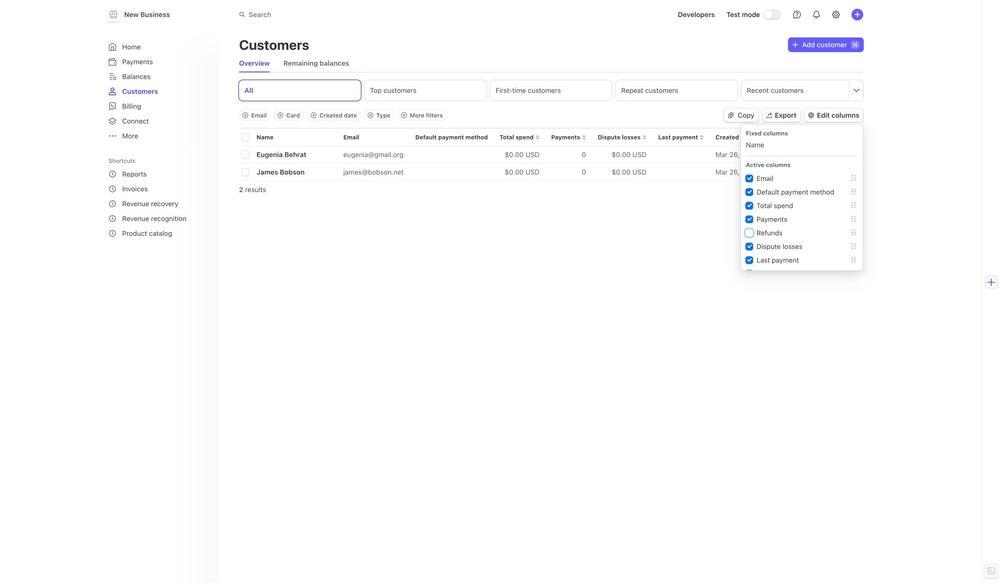 Task type: describe. For each thing, give the bounding box(es) containing it.
1 horizontal spatial svg image
[[793, 42, 798, 48]]

1 select item checkbox from the top
[[242, 151, 249, 158]]

0 horizontal spatial svg image
[[728, 113, 734, 118]]

Search text field
[[233, 6, 508, 23]]

Select All checkbox
[[242, 134, 249, 141]]

add card image
[[278, 112, 283, 118]]

open overflow menu image
[[854, 87, 860, 93]]

2 shortcuts element from the top
[[105, 166, 214, 242]]

1 shortcuts element from the top
[[105, 154, 214, 242]]

add created date image
[[311, 112, 317, 118]]

help image
[[793, 11, 801, 19]]

manage shortcuts image
[[203, 158, 209, 164]]



Task type: locate. For each thing, give the bounding box(es) containing it.
1 vertical spatial select item checkbox
[[242, 169, 249, 176]]

shortcuts element
[[105, 154, 214, 242], [105, 166, 214, 242]]

0 vertical spatial svg image
[[793, 42, 798, 48]]

add more filters image
[[401, 112, 407, 118]]

1 vertical spatial tab list
[[239, 80, 863, 101]]

tab list
[[239, 55, 863, 73], [239, 80, 863, 101]]

1 tab list from the top
[[239, 55, 863, 73]]

None checkbox
[[746, 189, 753, 196], [746, 203, 753, 209], [746, 230, 753, 237], [746, 244, 753, 250], [746, 189, 753, 196], [746, 203, 753, 209], [746, 230, 753, 237], [746, 244, 753, 250]]

0 vertical spatial select item checkbox
[[242, 151, 249, 158]]

2 tab list from the top
[[239, 80, 863, 101]]

Select item checkbox
[[242, 151, 249, 158], [242, 169, 249, 176]]

None search field
[[233, 6, 508, 23]]

1 vertical spatial svg image
[[728, 113, 734, 118]]

0 vertical spatial tab list
[[239, 55, 863, 73]]

notifications image
[[813, 11, 821, 19]]

core navigation links element
[[105, 39, 214, 144]]

None checkbox
[[746, 175, 753, 182], [746, 216, 753, 223], [746, 257, 753, 264], [746, 175, 753, 182], [746, 216, 753, 223], [746, 257, 753, 264]]

add email image
[[243, 112, 248, 118]]

svg image
[[793, 42, 798, 48], [728, 113, 734, 118]]

2 select item checkbox from the top
[[242, 169, 249, 176]]

toolbar
[[239, 110, 447, 121]]

add type image
[[368, 112, 373, 118]]

settings image
[[832, 11, 840, 19]]

Test mode checkbox
[[764, 10, 781, 19]]



Task type: vqa. For each thing, say whether or not it's contained in the screenshot.
'ends.'
no



